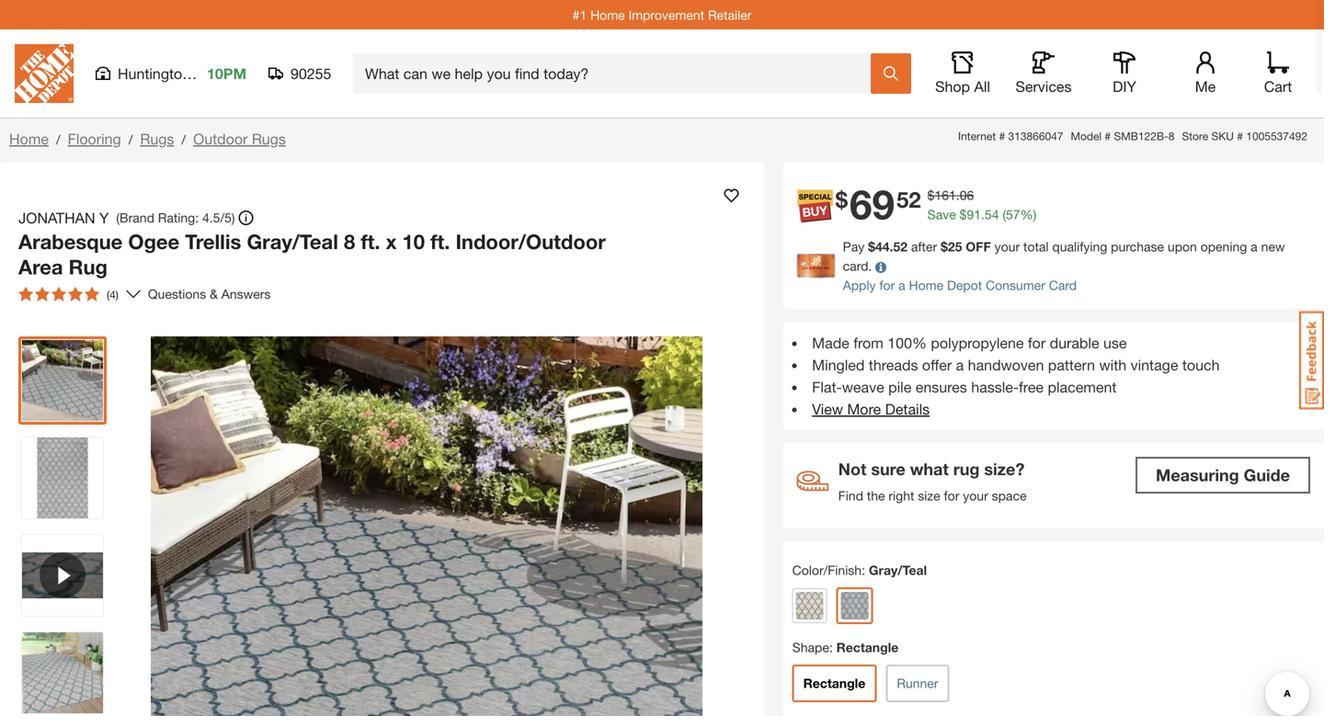 Task type: vqa. For each thing, say whether or not it's contained in the screenshot.
07430
no



Task type: locate. For each thing, give the bounding box(es) containing it.
0 horizontal spatial gray/teal
[[247, 229, 338, 254]]

rugs link
[[140, 130, 174, 148]]

home right #1
[[591, 7, 625, 22]]

(brand
[[116, 210, 154, 225]]

1 horizontal spatial a
[[956, 356, 964, 374]]

cart
[[1264, 78, 1292, 95]]

: for shape
[[829, 640, 833, 655]]

x
[[386, 229, 397, 254]]

1 horizontal spatial your
[[995, 239, 1020, 254]]

0 horizontal spatial for
[[880, 278, 895, 293]]

details
[[885, 400, 930, 418]]

90255
[[291, 65, 332, 82]]

for inside made from 100% polypropylene for durable use mingled threads offer a handwoven pattern with vintage touch flat-weave pile ensures hassle-free placement view more details
[[1028, 334, 1046, 352]]

2 vertical spatial home
[[909, 278, 944, 293]]

rectangle button
[[793, 665, 877, 703]]

indoor/outdoor
[[456, 229, 606, 254]]

1 horizontal spatial ft.
[[431, 229, 450, 254]]

2 horizontal spatial #
[[1237, 130, 1243, 143]]

for
[[880, 278, 895, 293], [1028, 334, 1046, 352], [944, 488, 960, 503]]

0 vertical spatial :
[[862, 563, 865, 578]]

/ left rugs link
[[128, 132, 133, 147]]

gray/teal up answers on the top left
[[247, 229, 338, 254]]

8 inside arabesque ogee trellis gray/teal 8 ft. x 10 ft. indoor/outdoor area rug
[[344, 229, 355, 254]]

8 left the x
[[344, 229, 355, 254]]

vintage
[[1131, 356, 1179, 374]]

size
[[918, 488, 941, 503]]

home link
[[9, 130, 49, 148]]

made
[[812, 334, 850, 352]]

What can we help you find today? search field
[[365, 54, 870, 93]]

0 horizontal spatial rugs
[[140, 130, 174, 148]]

0 horizontal spatial home
[[9, 130, 49, 148]]

me button
[[1176, 52, 1235, 96]]

# right sku
[[1237, 130, 1243, 143]]

2 / from the left
[[128, 132, 133, 147]]

8
[[1169, 130, 1175, 143], [344, 229, 355, 254]]

rugs right "flooring"
[[140, 130, 174, 148]]

a right offer
[[956, 356, 964, 374]]

/ right home link
[[56, 132, 60, 147]]

with
[[1100, 356, 1127, 374]]

a left new
[[1251, 239, 1258, 254]]

gray/teal
[[247, 229, 338, 254], [869, 563, 927, 578]]

#1 home improvement retailer
[[573, 7, 752, 22]]

1 horizontal spatial /
[[128, 132, 133, 147]]

0 horizontal spatial ft.
[[361, 229, 380, 254]]

2 vertical spatial a
[[956, 356, 964, 374]]

0 horizontal spatial your
[[963, 488, 988, 503]]

polypropylene
[[931, 334, 1024, 352]]

ogee
[[128, 229, 180, 254]]

for right size
[[944, 488, 960, 503]]

rectangle
[[837, 640, 899, 655], [804, 676, 866, 691]]

3 # from the left
[[1237, 130, 1243, 143]]

0 vertical spatial .
[[956, 188, 960, 203]]

$ 69 52
[[836, 180, 921, 228]]

size?
[[984, 459, 1025, 479]]

(brand rating: 4.5 /5)
[[116, 210, 235, 225]]

outdoor rugs link
[[193, 130, 286, 148]]

your down rug
[[963, 488, 988, 503]]

guide
[[1244, 465, 1290, 485]]

opening
[[1201, 239, 1247, 254]]

threads
[[869, 356, 918, 374]]

apply now image
[[797, 254, 843, 278]]

services button
[[1014, 52, 1073, 96]]

touch
[[1183, 356, 1220, 374]]

$
[[836, 186, 848, 212], [928, 188, 935, 203], [960, 207, 967, 222], [868, 239, 876, 254], [941, 239, 948, 254]]

$ up save at right top
[[928, 188, 935, 203]]

1 horizontal spatial #
[[1105, 130, 1111, 143]]

free
[[1019, 378, 1044, 396]]

off
[[966, 239, 991, 254]]

0 horizontal spatial #
[[999, 130, 1005, 143]]

for left durable
[[1028, 334, 1046, 352]]

gray teal jonathan y outdoor rugs smb122b 8 40.2 image
[[22, 633, 103, 714]]

$ left 69
[[836, 186, 848, 212]]

&
[[210, 286, 218, 302]]

your left total at the top
[[995, 239, 1020, 254]]

smb122b-
[[1114, 130, 1169, 143]]

/5)
[[220, 210, 235, 225]]

me
[[1195, 78, 1216, 95]]

internet # 313866047 model # smb122b-8 store sku # 1005537492
[[958, 130, 1308, 143]]

0 vertical spatial 8
[[1169, 130, 1175, 143]]

2 horizontal spatial a
[[1251, 239, 1258, 254]]

0 vertical spatial a
[[1251, 239, 1258, 254]]

for inside not sure what rug size? find the right size for your space
[[944, 488, 960, 503]]

find
[[838, 488, 864, 503]]

beige/navy image
[[796, 592, 824, 620]]

cart link
[[1258, 52, 1299, 96]]

1 vertical spatial :
[[829, 640, 833, 655]]

313866047
[[1008, 130, 1064, 143]]

1 vertical spatial .
[[981, 207, 985, 222]]

1 horizontal spatial home
[[591, 7, 625, 22]]

rectangle down shape : rectangle
[[804, 676, 866, 691]]

/ right rugs link
[[182, 132, 186, 147]]

rugs
[[140, 130, 174, 148], [252, 130, 286, 148]]

apply for a home depot consumer card link
[[843, 278, 1077, 293]]

from
[[854, 334, 884, 352]]

diy button
[[1095, 52, 1154, 96]]

1 vertical spatial a
[[899, 278, 906, 293]]

shape
[[793, 640, 829, 655]]

gray teal jonathan y outdoor rugs smb122b 8 64.0 image
[[22, 340, 103, 421]]

outdoor
[[193, 130, 248, 148]]

1 # from the left
[[999, 130, 1005, 143]]

ft. right "10"
[[431, 229, 450, 254]]

2 horizontal spatial for
[[1028, 334, 1046, 352]]

0 vertical spatial gray/teal
[[247, 229, 338, 254]]

06
[[960, 188, 974, 203]]

home / flooring / rugs / outdoor rugs
[[9, 130, 286, 148]]

save
[[928, 207, 956, 222]]

: up "gray/teal" icon
[[862, 563, 865, 578]]

0 horizontal spatial /
[[56, 132, 60, 147]]

not
[[838, 459, 867, 479]]

1 vertical spatial for
[[1028, 334, 1046, 352]]

1 horizontal spatial for
[[944, 488, 960, 503]]

huntington park
[[118, 65, 225, 82]]

a down 44.52
[[899, 278, 906, 293]]

(
[[1003, 207, 1006, 222]]

# right internet
[[999, 130, 1005, 143]]

for down info image
[[880, 278, 895, 293]]

huntington
[[118, 65, 191, 82]]

91
[[967, 207, 981, 222]]

card.
[[843, 258, 872, 274]]

1 horizontal spatial :
[[862, 563, 865, 578]]

$ right 'after'
[[941, 239, 948, 254]]

100%
[[888, 334, 927, 352]]

1 vertical spatial 8
[[344, 229, 355, 254]]

0 horizontal spatial :
[[829, 640, 833, 655]]

ft. left the x
[[361, 229, 380, 254]]

2 rugs from the left
[[252, 130, 286, 148]]

made from 100% polypropylene for durable use mingled threads offer a handwoven pattern with vintage touch flat-weave pile ensures hassle-free placement view more details
[[812, 334, 1220, 418]]

more
[[847, 400, 881, 418]]

a inside your total qualifying purchase upon opening a new card.
[[1251, 239, 1258, 254]]

# right model
[[1105, 130, 1111, 143]]

park
[[195, 65, 225, 82]]

0 horizontal spatial 8
[[344, 229, 355, 254]]

1 vertical spatial gray/teal
[[869, 563, 927, 578]]

$ inside $ 69 52
[[836, 186, 848, 212]]

0 vertical spatial your
[[995, 239, 1020, 254]]

1 horizontal spatial rugs
[[252, 130, 286, 148]]

home left depot
[[909, 278, 944, 293]]

1 vertical spatial your
[[963, 488, 988, 503]]

new
[[1261, 239, 1285, 254]]

your
[[995, 239, 1020, 254], [963, 488, 988, 503]]

rectangle inside rectangle button
[[804, 676, 866, 691]]

2 horizontal spatial /
[[182, 132, 186, 147]]

a
[[1251, 239, 1258, 254], [899, 278, 906, 293], [956, 356, 964, 374]]

home left "flooring"
[[9, 130, 49, 148]]

measuring
[[1156, 465, 1239, 485]]

44.52
[[876, 239, 908, 254]]

rugs right outdoor
[[252, 130, 286, 148]]

jonathan y link
[[18, 207, 116, 229]]

view more details link
[[812, 400, 930, 418]]

1 vertical spatial rectangle
[[804, 676, 866, 691]]

2 vertical spatial for
[[944, 488, 960, 503]]

rectangle down "gray/teal" icon
[[837, 640, 899, 655]]

1 horizontal spatial 8
[[1169, 130, 1175, 143]]

ensures
[[916, 378, 967, 396]]

8 left store
[[1169, 130, 1175, 143]]

info image
[[876, 262, 887, 273]]

1 vertical spatial home
[[9, 130, 49, 148]]

: for color/finish
[[862, 563, 865, 578]]

: up rectangle button
[[829, 640, 833, 655]]

shop all
[[935, 78, 990, 95]]

0 vertical spatial rectangle
[[837, 640, 899, 655]]

qualifying
[[1053, 239, 1108, 254]]

offer
[[922, 356, 952, 374]]

gray/teal right color/finish
[[869, 563, 927, 578]]



Task type: describe. For each thing, give the bounding box(es) containing it.
services
[[1016, 78, 1072, 95]]

10
[[402, 229, 425, 254]]

(4) button
[[11, 280, 126, 309]]

rating:
[[158, 210, 199, 225]]

54
[[985, 207, 999, 222]]

1 ft. from the left
[[361, 229, 380, 254]]

1 horizontal spatial .
[[981, 207, 985, 222]]

mingled
[[812, 356, 865, 374]]

shape : rectangle
[[793, 640, 899, 655]]

your total qualifying purchase upon opening a new card.
[[843, 239, 1285, 274]]

the home depot logo image
[[15, 44, 74, 103]]

1 horizontal spatial gray/teal
[[869, 563, 927, 578]]

0 horizontal spatial a
[[899, 278, 906, 293]]

improvement
[[629, 7, 705, 22]]

pay
[[843, 239, 865, 254]]

161
[[935, 188, 956, 203]]

color/finish
[[793, 563, 862, 578]]

gray/teal image
[[841, 592, 869, 620]]

runner button
[[886, 665, 950, 703]]

retailer
[[708, 7, 752, 22]]

handwoven
[[968, 356, 1044, 374]]

jonathan
[[18, 209, 95, 227]]

90255 button
[[269, 64, 332, 83]]

6168801540001 image
[[22, 535, 103, 616]]

pay $ 44.52 after $ 25 off
[[843, 239, 991, 254]]

1 rugs from the left
[[140, 130, 174, 148]]

upon
[[1168, 239, 1197, 254]]

69
[[850, 180, 895, 228]]

1 / from the left
[[56, 132, 60, 147]]

shop
[[935, 78, 970, 95]]

0 vertical spatial home
[[591, 7, 625, 22]]

the
[[867, 488, 885, 503]]

rug
[[953, 459, 980, 479]]

3 / from the left
[[182, 132, 186, 147]]

measuring guide button
[[1136, 457, 1311, 494]]

total
[[1024, 239, 1049, 254]]

depot
[[947, 278, 982, 293]]

#1
[[573, 7, 587, 22]]

internet
[[958, 130, 996, 143]]

runner
[[897, 676, 939, 691]]

durable
[[1050, 334, 1100, 352]]

10pm
[[207, 65, 246, 82]]

5 stars image
[[18, 287, 99, 302]]

trellis
[[185, 229, 241, 254]]

0 horizontal spatial .
[[956, 188, 960, 203]]

25
[[948, 239, 962, 254]]

gray teal jonathan y outdoor rugs smb122b 8 e1.1 image
[[22, 438, 103, 519]]

what
[[910, 459, 949, 479]]

rug
[[69, 255, 108, 279]]

0 vertical spatial for
[[880, 278, 895, 293]]

consumer
[[986, 278, 1046, 293]]

pattern
[[1048, 356, 1095, 374]]

$ down 06
[[960, 207, 967, 222]]

pile
[[889, 378, 912, 396]]

after
[[911, 239, 937, 254]]

apply for a home depot consumer card
[[843, 278, 1077, 293]]

arabesque ogee trellis gray/teal 8 ft. x 10 ft. indoor/outdoor area rug
[[18, 229, 606, 279]]

4.5
[[202, 210, 220, 225]]

all
[[974, 78, 990, 95]]

1005537492
[[1246, 130, 1308, 143]]

diy
[[1113, 78, 1137, 95]]

a inside made from 100% polypropylene for durable use mingled threads offer a handwoven pattern with vintage touch flat-weave pile ensures hassle-free placement view more details
[[956, 356, 964, 374]]

answers
[[221, 286, 271, 302]]

$ right pay
[[868, 239, 876, 254]]

icon image
[[797, 471, 829, 492]]

questions
[[148, 286, 206, 302]]

sku
[[1212, 130, 1234, 143]]

2 horizontal spatial home
[[909, 278, 944, 293]]

feedback link image
[[1300, 311, 1324, 410]]

model
[[1071, 130, 1102, 143]]

questions & answers
[[148, 286, 274, 302]]

apply
[[843, 278, 876, 293]]

flat-
[[812, 378, 842, 396]]

jonathan y
[[18, 209, 109, 227]]

gray/teal inside arabesque ogee trellis gray/teal 8 ft. x 10 ft. indoor/outdoor area rug
[[247, 229, 338, 254]]

right
[[889, 488, 915, 503]]

your inside your total qualifying purchase upon opening a new card.
[[995, 239, 1020, 254]]

%)
[[1021, 207, 1037, 222]]

color/finish : gray/teal
[[793, 563, 927, 578]]

weave
[[842, 378, 884, 396]]

space
[[992, 488, 1027, 503]]

flooring
[[68, 130, 121, 148]]

flooring link
[[68, 130, 121, 148]]

questions & answers link
[[148, 285, 274, 304]]

your inside not sure what rug size? find the right size for your space
[[963, 488, 988, 503]]

measuring guide
[[1156, 465, 1290, 485]]

2 ft. from the left
[[431, 229, 450, 254]]

card
[[1049, 278, 1077, 293]]

purchase
[[1111, 239, 1164, 254]]

52
[[897, 186, 921, 212]]

2 # from the left
[[1105, 130, 1111, 143]]

not sure what rug size? find the right size for your space
[[838, 459, 1027, 503]]



